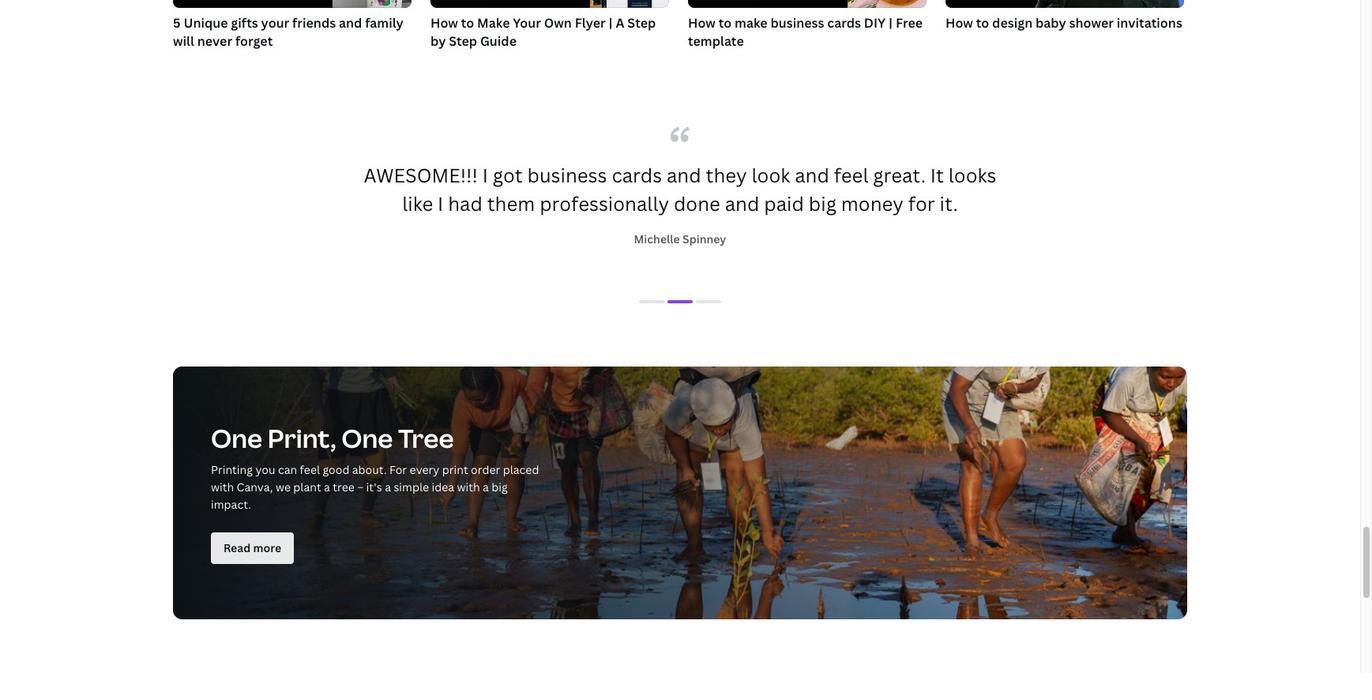 Task type: describe. For each thing, give the bounding box(es) containing it.
business for got
[[527, 162, 607, 188]]

and inside 5 unique gifts your friends and family will never forget
[[339, 14, 362, 31]]

how to design baby shower invitations group
[[946, 0, 1184, 32]]

forget
[[235, 32, 273, 50]]

for inside awesome!!! i got business cards and they look and feel great. it looks like i had them professionally done and paid big money for it.
[[908, 190, 935, 216]]

will
[[173, 32, 194, 50]]

they
[[706, 162, 747, 188]]

it
[[931, 162, 944, 188]]

like
[[402, 190, 433, 216]]

template
[[688, 32, 744, 50]]

money
[[841, 190, 904, 216]]

1 with from the left
[[211, 479, 234, 494]]

a down order
[[483, 479, 489, 494]]

baby
[[1036, 14, 1066, 31]]

idea
[[432, 479, 454, 494]]

how to make your own flyer | a step by step guide
[[431, 14, 656, 50]]

display
[[793, 162, 859, 188]]

professionally
[[540, 190, 669, 216]]

and up done
[[667, 162, 701, 188]]

it.
[[940, 190, 958, 216]]

1 horizontal spatial i
[[483, 162, 488, 188]]

testimonial 2 image
[[668, 300, 693, 303]]

make
[[477, 14, 510, 31]]

printing you can feel good about. for every print order placed with canva, we plant a tree – it's a simple idea with a big impact.
[[211, 462, 539, 512]]

more
[[253, 540, 281, 555]]

quotation mark image
[[671, 126, 690, 142]]

| for free
[[889, 14, 893, 31]]

how for how to make business cards diy | free template
[[688, 14, 716, 31]]

can
[[278, 462, 297, 477]]

kimberly
[[638, 203, 687, 218]]

very
[[438, 162, 479, 188]]

how for how to design baby shower invitations
[[946, 14, 973, 31]]

feel inside printing you can feel good about. for every print order placed with canva, we plant a tree – it's a simple idea with a big impact.
[[300, 462, 320, 477]]

flyer
[[575, 14, 606, 31]]

how to make your own flyer | a step by step guide group
[[431, 0, 669, 50]]

michelle spinney
[[634, 231, 726, 246]]

and up paid at the right
[[795, 162, 830, 188]]

high
[[484, 162, 523, 188]]

kimberly myers
[[638, 203, 722, 218]]

awesome!!!
[[364, 162, 478, 188]]

0 horizontal spatial step
[[449, 32, 477, 50]]

to for design
[[976, 14, 989, 31]]

5 unique gifts your friends and family will never forget
[[173, 14, 404, 50]]

one print, one tree
[[211, 421, 454, 455]]

cards for and
[[612, 162, 662, 188]]

own
[[544, 14, 572, 31]]

how to make business cards diy | free template group
[[688, 0, 927, 50]]

canva,
[[237, 479, 273, 494]]

feel inside awesome!!! i got business cards and they look and feel great. it looks like i had them professionally done and paid big money for it.
[[834, 162, 869, 188]]

big inside printing you can feel good about. for every print order placed with canva, we plant a tree – it's a simple idea with a big impact.
[[492, 479, 508, 494]]

big inside awesome!!! i got business cards and they look and feel great. it looks like i had them professionally done and paid big money for it.
[[809, 190, 837, 216]]

about.
[[352, 462, 387, 477]]

to for make
[[719, 14, 732, 31]]

to for make
[[461, 14, 474, 31]]

read
[[224, 540, 251, 555]]

we
[[276, 479, 291, 494]]

tree
[[398, 421, 454, 455]]

impact.
[[211, 497, 251, 512]]

myers
[[689, 203, 722, 218]]

good
[[323, 462, 350, 477]]



Task type: vqa. For each thing, say whether or not it's contained in the screenshot.
Get related to Get a headstart with free printable sticker templates you can customize in a few clicks.
no



Task type: locate. For each thing, give the bounding box(es) containing it.
| for a
[[609, 14, 613, 31]]

a
[[778, 162, 788, 188], [324, 479, 330, 494], [385, 479, 391, 494], [483, 479, 489, 494]]

a right it's
[[385, 479, 391, 494]]

–
[[357, 479, 364, 494]]

0 horizontal spatial for
[[746, 162, 773, 188]]

2 horizontal spatial to
[[976, 14, 989, 31]]

cards up professionally
[[612, 162, 662, 188]]

0 horizontal spatial |
[[609, 14, 613, 31]]

1 horizontal spatial business
[[771, 14, 824, 31]]

cards inside awesome!!! i got business cards and they look and feel great. it looks like i had them professionally done and paid big money for it.
[[612, 162, 662, 188]]

cards
[[827, 14, 861, 31], [612, 162, 662, 188]]

with down print
[[457, 479, 480, 494]]

free
[[896, 14, 923, 31]]

cards inside 'how to make business cards diy | free template'
[[827, 14, 861, 31]]

and
[[339, 14, 362, 31], [667, 162, 701, 188], [795, 162, 830, 188], [725, 190, 760, 216]]

0 horizontal spatial feel
[[300, 462, 320, 477]]

1 horizontal spatial cards
[[827, 14, 861, 31]]

2 how from the left
[[688, 14, 716, 31]]

1 horizontal spatial |
[[889, 14, 893, 31]]

how to make business cards diy | free template
[[688, 14, 923, 50]]

read more link
[[211, 532, 294, 564]]

done
[[674, 190, 720, 216]]

business up professionally
[[527, 162, 607, 188]]

cards for diy
[[827, 14, 861, 31]]

printing
[[211, 462, 253, 477]]

got
[[493, 162, 523, 188]]

looks
[[949, 162, 997, 188]]

big down order
[[492, 479, 508, 494]]

|
[[609, 14, 613, 31], [889, 14, 893, 31]]

tree
[[333, 479, 355, 494]]

1 to from the left
[[461, 14, 474, 31]]

1 horizontal spatial with
[[457, 479, 480, 494]]

0 horizontal spatial one
[[211, 421, 262, 455]]

for left it.
[[908, 190, 935, 216]]

one
[[211, 421, 262, 455], [342, 421, 393, 455]]

0 horizontal spatial big
[[492, 479, 508, 494]]

0 horizontal spatial to
[[461, 14, 474, 31]]

1 horizontal spatial one
[[342, 421, 393, 455]]

business
[[771, 14, 824, 31], [527, 162, 607, 188]]

them
[[487, 190, 535, 216]]

2 horizontal spatial how
[[946, 14, 973, 31]]

guide
[[480, 32, 517, 50]]

how up by in the top left of the page
[[431, 14, 458, 31]]

design
[[992, 14, 1033, 31]]

1 vertical spatial feel
[[300, 462, 320, 477]]

never
[[197, 32, 232, 50]]

shower
[[1069, 14, 1114, 31]]

read more
[[224, 540, 281, 555]]

big
[[809, 190, 837, 216], [492, 479, 508, 494]]

make
[[735, 14, 768, 31]]

big down display
[[809, 190, 837, 216]]

0 horizontal spatial cards
[[612, 162, 662, 188]]

with up impact.
[[211, 479, 234, 494]]

i right like
[[438, 190, 444, 216]]

1 vertical spatial business
[[527, 162, 607, 188]]

to inside group
[[976, 14, 989, 31]]

0 vertical spatial step
[[628, 14, 656, 31]]

0 vertical spatial cards
[[827, 14, 861, 31]]

you
[[256, 462, 275, 477]]

1 horizontal spatial big
[[809, 190, 837, 216]]

i
[[483, 162, 488, 188], [438, 190, 444, 216]]

posters,
[[596, 162, 670, 188]]

one up printing
[[211, 421, 262, 455]]

step right by in the top left of the page
[[449, 32, 477, 50]]

unique
[[184, 14, 228, 31]]

feel up plant at the bottom
[[300, 462, 320, 477]]

by
[[431, 32, 446, 50]]

1 vertical spatial i
[[438, 190, 444, 216]]

| left "a"
[[609, 14, 613, 31]]

| inside 'how to make business cards diy | free template'
[[889, 14, 893, 31]]

it's
[[366, 479, 382, 494]]

had
[[448, 190, 483, 216]]

step right "a"
[[628, 14, 656, 31]]

perfect
[[675, 162, 742, 188]]

with
[[211, 479, 234, 494], [457, 479, 480, 494]]

3 how from the left
[[946, 14, 973, 31]]

| right diy on the right top
[[889, 14, 893, 31]]

1 horizontal spatial to
[[719, 14, 732, 31]]

to left make
[[461, 14, 474, 31]]

0 vertical spatial business
[[771, 14, 824, 31]]

1 how from the left
[[431, 14, 458, 31]]

every
[[410, 462, 440, 477]]

a left the tree
[[324, 479, 330, 494]]

business inside 'how to make business cards diy | free template'
[[771, 14, 824, 31]]

1 | from the left
[[609, 14, 613, 31]]

awesome!!! i got business cards and they look and feel great. it looks like i had them professionally done and paid big money for it.
[[364, 162, 997, 216]]

your
[[513, 14, 541, 31]]

how for how to make your own flyer | a step by step guide
[[431, 14, 458, 31]]

for
[[390, 462, 407, 477]]

i left got
[[483, 162, 488, 188]]

to inside 'how to make business cards diy | free template'
[[719, 14, 732, 31]]

how inside 'how to make business cards diy | free template'
[[688, 14, 716, 31]]

testimonial 1 image
[[639, 300, 664, 303]]

0 horizontal spatial business
[[527, 162, 607, 188]]

testimonial 3 image
[[696, 300, 721, 303]]

for
[[746, 162, 773, 188], [908, 190, 935, 216]]

for up paid at the right
[[746, 162, 773, 188]]

0 vertical spatial feel
[[834, 162, 869, 188]]

family
[[365, 14, 404, 31]]

0 horizontal spatial i
[[438, 190, 444, 216]]

1 horizontal spatial how
[[688, 14, 716, 31]]

spinney
[[683, 231, 726, 246]]

how up template
[[688, 14, 716, 31]]

2 one from the left
[[342, 421, 393, 455]]

to
[[461, 14, 474, 31], [719, 14, 732, 31], [976, 14, 989, 31]]

business right make
[[771, 14, 824, 31]]

0 vertical spatial big
[[809, 190, 837, 216]]

business for make
[[771, 14, 824, 31]]

board.
[[863, 162, 923, 188]]

to inside 'how to make your own flyer | a step by step guide'
[[461, 14, 474, 31]]

and left family
[[339, 14, 362, 31]]

how right "free"
[[946, 14, 973, 31]]

how inside group
[[946, 14, 973, 31]]

5
[[173, 14, 181, 31]]

feel
[[834, 162, 869, 188], [300, 462, 320, 477]]

diy
[[864, 14, 886, 31]]

how
[[431, 14, 458, 31], [688, 14, 716, 31], [946, 14, 973, 31]]

to up template
[[719, 14, 732, 31]]

1 horizontal spatial for
[[908, 190, 935, 216]]

and down they
[[725, 190, 760, 216]]

2 to from the left
[[719, 14, 732, 31]]

0 horizontal spatial how
[[431, 14, 458, 31]]

1 vertical spatial step
[[449, 32, 477, 50]]

one up the 'about.'
[[342, 421, 393, 455]]

simple
[[394, 479, 429, 494]]

5 unique gifts your friends and family will never forget group
[[173, 0, 412, 50]]

a up paid at the right
[[778, 162, 788, 188]]

feel up the money
[[834, 162, 869, 188]]

great.
[[873, 162, 926, 188]]

invitations
[[1117, 14, 1183, 31]]

print,
[[268, 421, 336, 455]]

order
[[471, 462, 500, 477]]

how inside 'how to make your own flyer | a step by step guide'
[[431, 14, 458, 31]]

friends
[[292, 14, 336, 31]]

plant
[[293, 479, 321, 494]]

how to design baby shower invitations
[[946, 14, 1183, 31]]

your
[[261, 14, 289, 31]]

cards left diy on the right top
[[827, 14, 861, 31]]

1 horizontal spatial feel
[[834, 162, 869, 188]]

paid
[[764, 190, 804, 216]]

1 horizontal spatial step
[[628, 14, 656, 31]]

step
[[628, 14, 656, 31], [449, 32, 477, 50]]

0 vertical spatial for
[[746, 162, 773, 188]]

quality
[[528, 162, 591, 188]]

| inside 'how to make your own flyer | a step by step guide'
[[609, 14, 613, 31]]

business inside awesome!!! i got business cards and they look and feel great. it looks like i had them professionally done and paid big money for it.
[[527, 162, 607, 188]]

placed
[[503, 462, 539, 477]]

0 vertical spatial i
[[483, 162, 488, 188]]

0 horizontal spatial with
[[211, 479, 234, 494]]

3 to from the left
[[976, 14, 989, 31]]

2 | from the left
[[889, 14, 893, 31]]

print
[[442, 462, 468, 477]]

a
[[616, 14, 625, 31]]

1 vertical spatial cards
[[612, 162, 662, 188]]

2 with from the left
[[457, 479, 480, 494]]

look
[[752, 162, 790, 188]]

1 one from the left
[[211, 421, 262, 455]]

to left design
[[976, 14, 989, 31]]

1 vertical spatial for
[[908, 190, 935, 216]]

1 vertical spatial big
[[492, 479, 508, 494]]

michelle
[[634, 231, 680, 246]]

very high quality posters, perfect for a display board.
[[438, 162, 923, 188]]

gifts
[[231, 14, 258, 31]]



